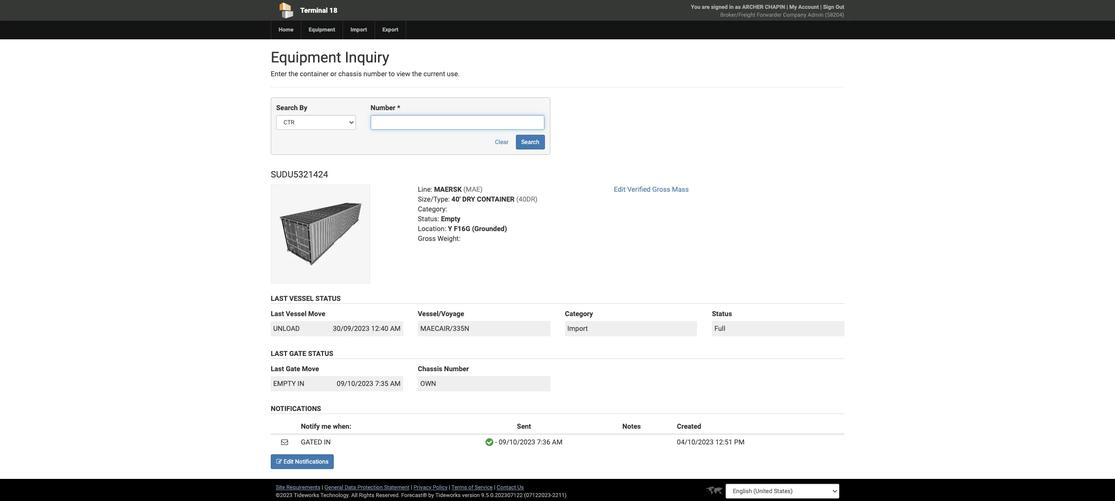 Task type: locate. For each thing, give the bounding box(es) containing it.
0 vertical spatial search
[[276, 104, 298, 112]]

empty
[[441, 215, 461, 223]]

0 horizontal spatial import
[[351, 27, 367, 33]]

1 vertical spatial move
[[302, 365, 319, 373]]

you
[[691, 4, 701, 10]]

am right 7:35
[[390, 380, 401, 388]]

number
[[371, 104, 396, 112], [444, 365, 469, 373]]

technology.
[[321, 493, 350, 499]]

search by
[[276, 104, 307, 112]]

equipment for equipment
[[309, 27, 335, 33]]

1 vertical spatial vessel
[[286, 310, 307, 318]]

status up last gate move
[[308, 350, 333, 358]]

| left sign
[[820, 4, 822, 10]]

clear button
[[490, 135, 514, 150]]

0 vertical spatial vessel
[[289, 295, 314, 303]]

last up unload
[[271, 310, 284, 318]]

edit right "edit" image
[[284, 459, 294, 466]]

*
[[397, 104, 400, 112]]

1 vertical spatial 09/10/2023
[[499, 439, 535, 447]]

0 vertical spatial edit
[[614, 186, 626, 194]]

1 horizontal spatial number
[[444, 365, 469, 373]]

edit inside edit notifications button
[[284, 459, 294, 466]]

lg image
[[486, 440, 493, 447]]

| left general
[[322, 485, 323, 491]]

policy
[[433, 485, 448, 491]]

status for last vessel status
[[315, 295, 341, 303]]

notifications down "gated"
[[295, 459, 329, 466]]

the
[[288, 70, 298, 78], [412, 70, 422, 78]]

when:
[[333, 423, 351, 431]]

0 horizontal spatial 09/10/2023
[[337, 380, 373, 388]]

1 vertical spatial notifications
[[295, 459, 329, 466]]

1 horizontal spatial edit
[[614, 186, 626, 194]]

1 vertical spatial equipment
[[271, 49, 341, 66]]

search left by
[[276, 104, 298, 112]]

contact
[[497, 485, 516, 491]]

equipment down terminal 18
[[309, 27, 335, 33]]

number right chassis
[[444, 365, 469, 373]]

equipment
[[309, 27, 335, 33], [271, 49, 341, 66]]

gate up empty in
[[286, 365, 300, 373]]

import link
[[343, 21, 375, 39]]

protection
[[357, 485, 383, 491]]

search button
[[516, 135, 545, 150]]

import
[[351, 27, 367, 33], [568, 325, 588, 333]]

move down last gate status
[[302, 365, 319, 373]]

0 vertical spatial am
[[390, 325, 401, 333]]

search right the clear on the top left
[[521, 139, 539, 146]]

09/10/2023 down sent
[[499, 439, 535, 447]]

0 vertical spatial status
[[315, 295, 341, 303]]

0 horizontal spatial gross
[[418, 235, 436, 243]]

in for gated in
[[324, 439, 331, 447]]

as
[[735, 4, 741, 10]]

- 09/10/2023 7:36 am
[[493, 439, 563, 447]]

the right view
[[412, 70, 422, 78]]

vessel up unload
[[286, 310, 307, 318]]

0 vertical spatial 09/10/2023
[[337, 380, 373, 388]]

chapin
[[765, 4, 785, 10]]

terminal 18
[[300, 6, 337, 14]]

last for last gate status
[[271, 350, 288, 358]]

1 vertical spatial am
[[390, 380, 401, 388]]

last
[[271, 295, 288, 303], [271, 310, 284, 318], [271, 350, 288, 358], [271, 365, 284, 373]]

0 horizontal spatial the
[[288, 70, 298, 78]]

move
[[308, 310, 325, 318], [302, 365, 319, 373]]

notifications
[[271, 405, 321, 413], [295, 459, 329, 466]]

own
[[420, 380, 436, 388]]

am right "12:40"
[[390, 325, 401, 333]]

search for search by
[[276, 104, 298, 112]]

1 the from the left
[[288, 70, 298, 78]]

search
[[276, 104, 298, 112], [521, 139, 539, 146]]

status up full
[[712, 310, 732, 318]]

sudu5321424
[[271, 170, 328, 180]]

forecast®
[[401, 493, 427, 499]]

status
[[315, 295, 341, 303], [712, 310, 732, 318], [308, 350, 333, 358]]

to
[[389, 70, 395, 78]]

7:36
[[537, 439, 550, 447]]

0 horizontal spatial in
[[298, 380, 304, 388]]

number
[[364, 70, 387, 78]]

0 vertical spatial import
[[351, 27, 367, 33]]

notifications up the notify
[[271, 405, 321, 413]]

| up forecast®
[[411, 485, 412, 491]]

2 vertical spatial am
[[552, 439, 563, 447]]

0 vertical spatial equipment
[[309, 27, 335, 33]]

0 vertical spatial move
[[308, 310, 325, 318]]

09/10/2023
[[337, 380, 373, 388], [499, 439, 535, 447]]

sign
[[823, 4, 834, 10]]

export
[[382, 27, 399, 33]]

all
[[351, 493, 358, 499]]

0 vertical spatial number
[[371, 104, 396, 112]]

tideworks
[[435, 493, 461, 499]]

created
[[677, 423, 701, 431]]

gross left mass
[[652, 186, 670, 194]]

admin
[[808, 12, 824, 18]]

line:
[[418, 186, 432, 194]]

vessel/voyage
[[418, 310, 464, 318]]

in right "gated"
[[324, 439, 331, 447]]

4 last from the top
[[271, 365, 284, 373]]

1 horizontal spatial import
[[568, 325, 588, 333]]

search for search
[[521, 139, 539, 146]]

| left my
[[787, 4, 788, 10]]

status up last vessel move
[[315, 295, 341, 303]]

1 last from the top
[[271, 295, 288, 303]]

7:35
[[375, 380, 388, 388]]

1 horizontal spatial the
[[412, 70, 422, 78]]

gross down location:
[[418, 235, 436, 243]]

or
[[330, 70, 337, 78]]

number left *
[[371, 104, 396, 112]]

1 vertical spatial edit
[[284, 459, 294, 466]]

1 vertical spatial status
[[712, 310, 732, 318]]

edit left verified
[[614, 186, 626, 194]]

gross
[[652, 186, 670, 194], [418, 235, 436, 243]]

2 last from the top
[[271, 310, 284, 318]]

the right enter
[[288, 70, 298, 78]]

import inside 'link'
[[351, 27, 367, 33]]

gate for move
[[286, 365, 300, 373]]

1 vertical spatial in
[[324, 439, 331, 447]]

equipment inquiry enter the container or chassis number to view the current use.
[[271, 49, 460, 78]]

0 vertical spatial in
[[298, 380, 304, 388]]

0 vertical spatial gate
[[289, 350, 306, 358]]

last up empty
[[271, 365, 284, 373]]

last for last vessel move
[[271, 310, 284, 318]]

company
[[783, 12, 807, 18]]

chassis
[[338, 70, 362, 78]]

equipment inside equipment inquiry enter the container or chassis number to view the current use.
[[271, 49, 341, 66]]

container
[[300, 70, 329, 78]]

rights
[[359, 493, 374, 499]]

1 vertical spatial search
[[521, 139, 539, 146]]

09/10/2023 left 7:35
[[337, 380, 373, 388]]

3 last from the top
[[271, 350, 288, 358]]

equipment link
[[301, 21, 343, 39]]

1 horizontal spatial in
[[324, 439, 331, 447]]

equipment up "container"
[[271, 49, 341, 66]]

terms
[[452, 485, 467, 491]]

12:51
[[715, 439, 733, 447]]

edit for edit verified gross mass
[[614, 186, 626, 194]]

2 vertical spatial status
[[308, 350, 333, 358]]

1 vertical spatial gross
[[418, 235, 436, 243]]

in for empty in
[[298, 380, 304, 388]]

category:
[[418, 205, 447, 213]]

notifications inside button
[[295, 459, 329, 466]]

1 horizontal spatial search
[[521, 139, 539, 146]]

move for last gate move
[[302, 365, 319, 373]]

0 horizontal spatial edit
[[284, 459, 294, 466]]

last up last gate move
[[271, 350, 288, 358]]

my
[[790, 4, 797, 10]]

gate up last gate move
[[289, 350, 306, 358]]

last up last vessel move
[[271, 295, 288, 303]]

30/09/2023
[[333, 325, 370, 333]]

import down category
[[568, 325, 588, 333]]

gross inside line: maersk (mae) size/type: 40' dry container (40dr) category: status: empty location: y f16g                                                                                                                                                                                                                                                                                                                             (grounded) gross weight:
[[418, 235, 436, 243]]

am right the 7:36
[[552, 439, 563, 447]]

import up inquiry
[[351, 27, 367, 33]]

full
[[715, 325, 726, 333]]

(40dr)
[[516, 196, 538, 203]]

1 horizontal spatial gross
[[652, 186, 670, 194]]

location:
[[418, 225, 446, 233]]

last gate status
[[271, 350, 333, 358]]

edit
[[614, 186, 626, 194], [284, 459, 294, 466]]

move down last vessel status at the left of page
[[308, 310, 325, 318]]

| up tideworks
[[449, 485, 450, 491]]

1 vertical spatial gate
[[286, 365, 300, 373]]

gate
[[289, 350, 306, 358], [286, 365, 300, 373]]

y
[[448, 225, 452, 233]]

vessel up last vessel move
[[289, 295, 314, 303]]

are
[[702, 4, 710, 10]]

envelope o image
[[281, 439, 288, 446]]

inquiry
[[345, 49, 389, 66]]

search inside search button
[[521, 139, 539, 146]]

in down last gate move
[[298, 380, 304, 388]]

edit for edit notifications
[[284, 459, 294, 466]]

0 horizontal spatial search
[[276, 104, 298, 112]]



Task type: vqa. For each thing, say whether or not it's contained in the screenshot.
Owner link
no



Task type: describe. For each thing, give the bounding box(es) containing it.
0 horizontal spatial number
[[371, 104, 396, 112]]

last gate move
[[271, 365, 319, 373]]

0 vertical spatial notifications
[[271, 405, 321, 413]]

site
[[276, 485, 285, 491]]

last vessel status
[[271, 295, 341, 303]]

unload
[[273, 325, 300, 333]]

terms of service link
[[452, 485, 493, 491]]

pm
[[734, 439, 745, 447]]

gate for status
[[289, 350, 306, 358]]

archer
[[742, 4, 764, 10]]

export link
[[375, 21, 406, 39]]

40dr image
[[271, 185, 370, 284]]

me
[[322, 423, 331, 431]]

gated in
[[301, 439, 331, 447]]

service
[[475, 485, 493, 491]]

am for 30/09/2023 12:40 am
[[390, 325, 401, 333]]

09/10/2023 7:35 am
[[337, 380, 401, 388]]

number *
[[371, 104, 400, 112]]

1 vertical spatial number
[[444, 365, 469, 373]]

by
[[300, 104, 307, 112]]

status for last gate status
[[308, 350, 333, 358]]

notify me when:
[[301, 423, 351, 431]]

30/09/2023 12:40 am
[[333, 325, 401, 333]]

you are signed in as archer chapin | my account | sign out broker/freight forwarder company admin (58204)
[[691, 4, 844, 18]]

f16g
[[454, 225, 470, 233]]

am for 09/10/2023 7:35 am
[[390, 380, 401, 388]]

equipment for equipment inquiry enter the container or chassis number to view the current use.
[[271, 49, 341, 66]]

-
[[495, 439, 497, 447]]

by
[[428, 493, 434, 499]]

sent
[[517, 423, 531, 431]]

9.5.0.202307122
[[481, 493, 523, 499]]

in
[[729, 4, 734, 10]]

dry
[[462, 196, 475, 203]]

18
[[329, 6, 337, 14]]

(grounded)
[[472, 225, 507, 233]]

edit notifications button
[[271, 455, 334, 470]]

empty in
[[273, 380, 304, 388]]

clear
[[495, 139, 509, 146]]

edit notifications link
[[271, 455, 334, 470]]

last for last vessel status
[[271, 295, 288, 303]]

home link
[[271, 21, 301, 39]]

data
[[345, 485, 356, 491]]

vessel for status
[[289, 295, 314, 303]]

last for last gate move
[[271, 365, 284, 373]]

enter
[[271, 70, 287, 78]]

maersk
[[434, 186, 462, 194]]

forwarder
[[757, 12, 782, 18]]

general
[[325, 485, 343, 491]]

current
[[424, 70, 445, 78]]

1 horizontal spatial 09/10/2023
[[499, 439, 535, 447]]

size/type:
[[418, 196, 450, 203]]

move for last vessel move
[[308, 310, 325, 318]]

Number * text field
[[371, 115, 545, 130]]

2 the from the left
[[412, 70, 422, 78]]

container
[[477, 196, 515, 203]]

sign out link
[[823, 4, 844, 10]]

home
[[279, 27, 293, 33]]

0 vertical spatial gross
[[652, 186, 670, 194]]

broker/freight
[[720, 12, 756, 18]]

notify
[[301, 423, 320, 431]]

last vessel move
[[271, 310, 325, 318]]

(mae)
[[463, 186, 483, 194]]

edit verified gross mass link
[[614, 186, 689, 194]]

us
[[517, 485, 524, 491]]

edit verified gross mass
[[614, 186, 689, 194]]

out
[[836, 4, 844, 10]]

2211)
[[552, 493, 567, 499]]

privacy policy link
[[414, 485, 448, 491]]

(58204)
[[825, 12, 844, 18]]

maecair/335n
[[420, 325, 469, 333]]

terminal
[[300, 6, 328, 14]]

| up 9.5.0.202307122
[[494, 485, 495, 491]]

line: maersk (mae) size/type: 40' dry container (40dr) category: status: empty location: y f16g                                                                                                                                                                                                                                                                                                                             (grounded) gross weight:
[[418, 186, 538, 243]]

my account link
[[790, 4, 819, 10]]

1 vertical spatial import
[[568, 325, 588, 333]]

site requirements link
[[276, 485, 320, 491]]

mass
[[672, 186, 689, 194]]

category
[[565, 310, 593, 318]]

requirements
[[286, 485, 320, 491]]

40'
[[452, 196, 461, 203]]

empty
[[273, 380, 296, 388]]

(07122023-
[[524, 493, 552, 499]]

contact us link
[[497, 485, 524, 491]]

notes
[[623, 423, 641, 431]]

account
[[798, 4, 819, 10]]

terminal 18 link
[[271, 0, 501, 21]]

edit image
[[276, 459, 282, 465]]

04/10/2023
[[677, 439, 714, 447]]

vessel for move
[[286, 310, 307, 318]]

04/10/2023 12:51 pm
[[677, 439, 745, 447]]



